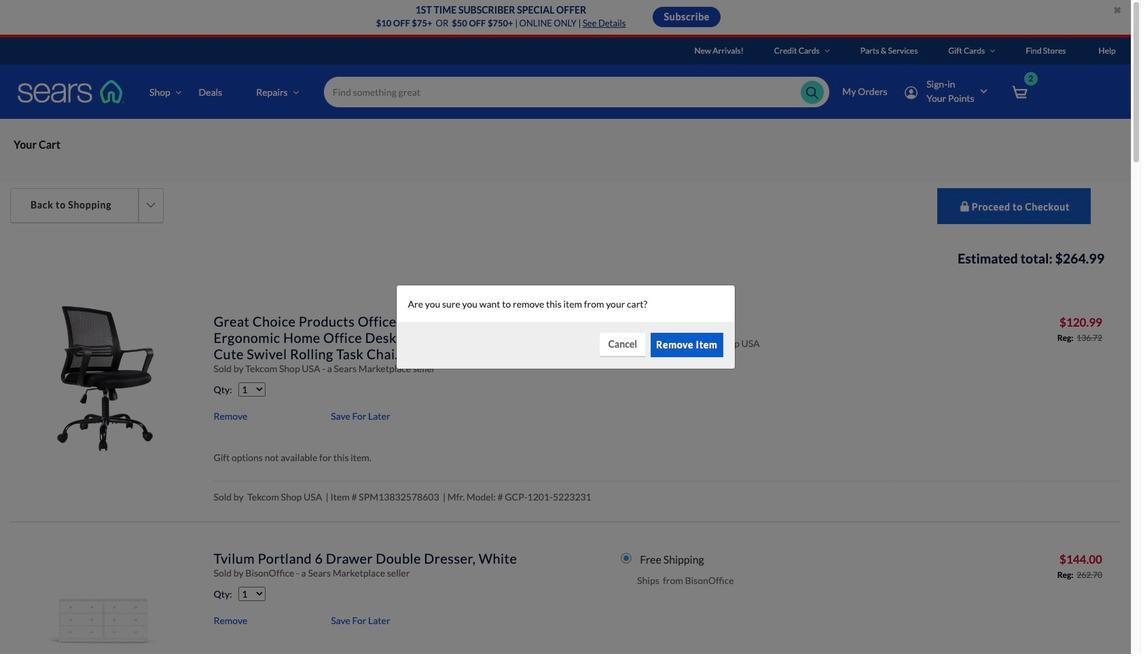 Task type: locate. For each thing, give the bounding box(es) containing it.
angle down image
[[825, 47, 830, 55], [176, 87, 182, 97]]

angle down image
[[990, 47, 995, 55], [293, 87, 299, 97]]

main content
[[0, 119, 1131, 654]]

0 horizontal spatial angle down image
[[176, 87, 182, 97]]

1 horizontal spatial angle down image
[[990, 47, 995, 55]]

None radio
[[621, 553, 632, 564]]

banner
[[0, 37, 1141, 139]]

navigation
[[0, 119, 1131, 181]]

1 horizontal spatial angle down image
[[825, 47, 830, 55]]

None radio
[[621, 316, 632, 327]]

great choice products office chair, mid back desk chair, ergonomic home office desk chairs, mesh computer chair, cute swivel rolling task chai… image
[[29, 305, 177, 453]]

0 horizontal spatial angle down image
[[293, 87, 299, 97]]

0 vertical spatial angle down image
[[825, 47, 830, 55]]



Task type: vqa. For each thing, say whether or not it's contained in the screenshot.
OPTION
no



Task type: describe. For each thing, give the bounding box(es) containing it.
1 vertical spatial angle down image
[[293, 87, 299, 97]]

settings image
[[905, 86, 918, 99]]

home image
[[17, 79, 126, 104]]

tvilum portland 6 drawer double dresser, white image
[[29, 542, 177, 654]]

1 vertical spatial angle down image
[[176, 87, 182, 97]]

view cart image
[[1012, 85, 1028, 100]]

0 vertical spatial angle down image
[[990, 47, 995, 55]]



